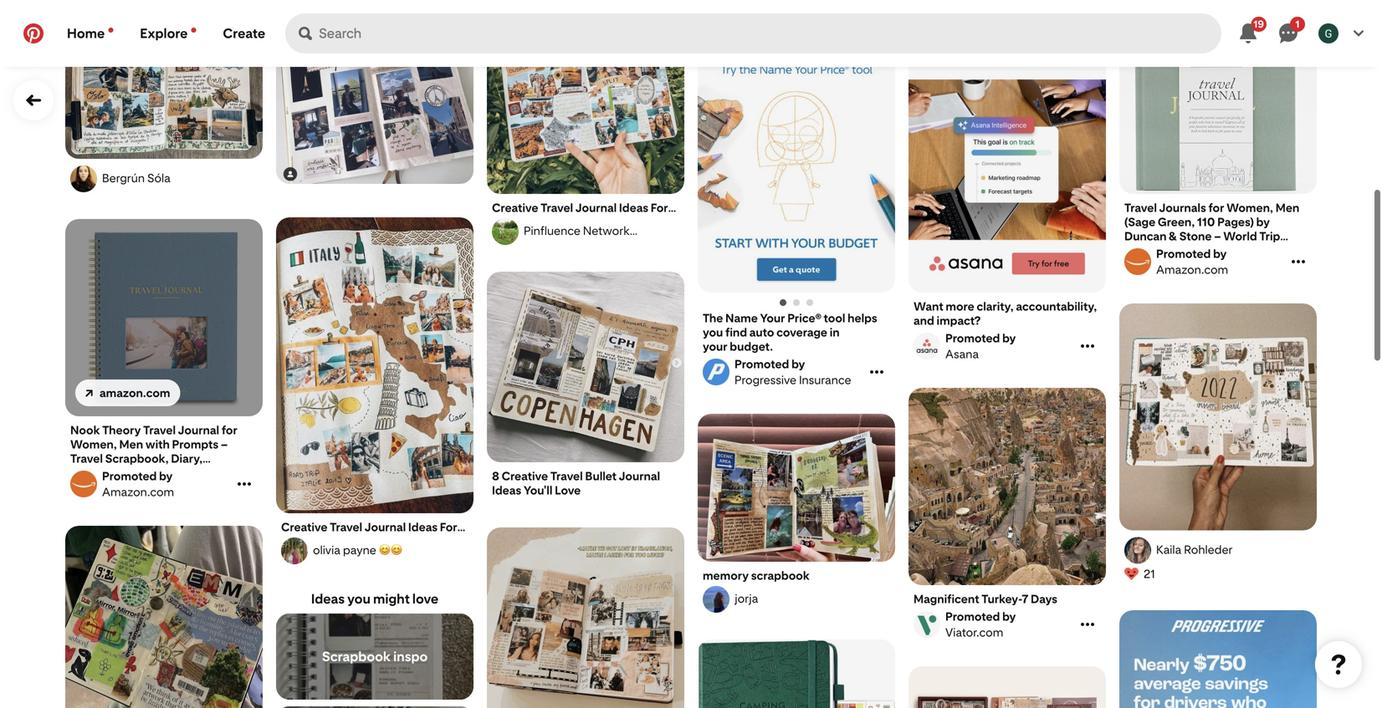 Task type: vqa. For each thing, say whether or not it's contained in the screenshot.
the accountability, at the right top of page
yes



Task type: locate. For each thing, give the bounding box(es) containing it.
rohleder
[[1185, 543, 1233, 557]]

you left find
[[703, 326, 723, 340]]

😊😊
[[379, 543, 402, 558]]

0 vertical spatial you
[[703, 326, 723, 340]]

ideas down olivia
[[311, 592, 345, 608]]

0 horizontal spatial you
[[347, 592, 371, 608]]

this contains an image of: image
[[65, 0, 263, 159], [276, 0, 474, 185], [1120, 304, 1317, 531], [65, 526, 263, 709]]

jorja
[[735, 592, 759, 606]]

want more clarity, accountability, and impact? link
[[914, 300, 1101, 328]]

0 vertical spatial amazon.com
[[1157, 263, 1229, 277]]

1 vertical spatial you
[[347, 592, 371, 608]]

bergrún sóla
[[102, 171, 171, 185]]

1 vertical spatial amazon.com
[[102, 485, 174, 500]]

ideas left you'll
[[492, 484, 522, 498]]

amazon.com link
[[75, 380, 180, 408]]

carousel image 0 image
[[698, 0, 896, 293]]

this contains an image of: 8 creative travel bullet journal ideas you'll love image
[[487, 272, 685, 463]]

1 horizontal spatial ideas
[[492, 484, 522, 498]]

name
[[726, 311, 758, 326]]

travel
[[551, 470, 583, 484]]

explore
[[140, 26, 188, 41]]

journal
[[619, 470, 660, 484]]

accountability,
[[1016, 300, 1097, 314]]

progressive insurance link
[[701, 357, 866, 388]]

this contains: travel journals for women, men (sage green, 110 pages) by duncan & stone – world trip adventure book to record trips – great, fun travel bucket list journal - travel gifts image
[[1120, 0, 1317, 194]]

you left "might"
[[347, 592, 371, 608]]

amazon.com
[[1157, 263, 1229, 277], [102, 485, 174, 500]]

1 horizontal spatial the name your price® tool helps you find auto coverage in your budget. image
[[793, 300, 800, 306]]

kaila
[[1157, 543, 1182, 557]]

the name your price® tool helps you find auto coverage in your budget. image
[[780, 300, 787, 306], [793, 300, 800, 306], [807, 300, 814, 306]]

anna link
[[718, 254, 745, 280]]

create link
[[210, 13, 279, 54]]

asana
[[946, 347, 979, 362]]

19
[[1254, 18, 1265, 30]]

your
[[760, 311, 785, 326]]

inspo
[[393, 649, 428, 665]]

izz3pboom322g link
[[718, 518, 745, 545]]

ideas
[[492, 484, 522, 498], [311, 592, 345, 608]]

2 horizontal spatial the name your price® tool helps you find auto coverage in your budget. image
[[807, 300, 814, 306]]

19 button
[[1229, 13, 1269, 54]]

magnificent
[[914, 593, 980, 607]]

visit > istanbul, cappadocia, pamukkale, ancient ephesus, house of virgin mary internal flight tickets, 4* accommodation, airport transfers, guiding in english, lunch at tours provided. explore the unesco sites of turkey with a customized 7 days tour from/to istanbul. enjoy a full-day guided tour to the heart of history and visit hagia sophia, topkapi palace, blue mosque, hippodrome, grand bazaar, explore cappadocia's underground cities, fairy chimneys, visit ancient ephesus; an archeological tr image
[[909, 388, 1106, 586]]

magnificent turkey-7 days link
[[914, 593, 1101, 607]]

1 the name your price® tool helps you find auto coverage in your budget. image from the left
[[780, 300, 787, 306]]

1 horizontal spatial amazon.com
[[1157, 263, 1229, 277]]

and
[[914, 314, 935, 328]]

21
[[1144, 567, 1156, 582]]

1 horizontal spatial you
[[703, 326, 723, 340]]

this contains: nook theory travel journal for women, men with prompts – travel scrapbook, diary, bucketlist, roadtrip & adventure journal, travel planner gift, undated world travel journal, couples, teens (ocean) image
[[65, 219, 263, 417]]

auto
[[750, 326, 775, 340]]

8 creative travel bullet journal ideas you'll love link
[[492, 470, 680, 498]]

amazon.com for the rightmost amazon.com link
[[1157, 263, 1229, 277]]

0 vertical spatial amazon.com link
[[1122, 247, 1288, 277]]

0 horizontal spatial the name your price® tool helps you find auto coverage in your budget. image
[[780, 300, 787, 306]]

1
[[1296, 18, 1300, 30]]

this contains an image of: my journal image
[[487, 528, 685, 709]]

0 horizontal spatial amazon.com
[[102, 485, 174, 500]]

you
[[703, 326, 723, 340], [347, 592, 371, 608]]

0 vertical spatial ideas
[[492, 484, 522, 498]]

viator.com link
[[911, 610, 1077, 640]]

scrapbook inspo
[[322, 649, 428, 665]]

memory scrapbook link
[[703, 569, 891, 583]]

the
[[703, 311, 723, 326]]

1 horizontal spatial amazon.com link
[[1122, 247, 1288, 277]]

bullet
[[585, 470, 617, 484]]

amazon.com link
[[1122, 247, 1288, 277], [68, 470, 234, 500]]

in
[[830, 326, 840, 340]]

create
[[223, 26, 265, 41]]

want more clarity, accountability, and impact?
[[914, 300, 1097, 328]]

search icon image
[[299, 27, 312, 40]]

notifications image
[[108, 28, 113, 33]]

memory scrapbook
[[703, 569, 810, 583]]

link image
[[85, 390, 93, 398]]

0 horizontal spatial amazon.com link
[[68, 470, 234, 500]]

jorja link
[[701, 587, 893, 613]]

more
[[946, 300, 975, 314]]

1 vertical spatial ideas
[[311, 592, 345, 608]]

notifications image
[[191, 28, 196, 33]]

izz3pboom322g image
[[718, 518, 745, 545]]

bergrún sóla link
[[68, 166, 260, 192]]

this contains an image of: creative travel journal ideas for all image
[[276, 218, 474, 514]]

ideas you might love
[[311, 592, 439, 608]]

scrapbook
[[751, 569, 810, 583]]

amazon.com for the bottom amazon.com link
[[102, 485, 174, 500]]

creative
[[502, 470, 548, 484]]

you inside the name your price® tool helps you find auto coverage in your budget.
[[703, 326, 723, 340]]

8 creative travel bullet journal ideas you'll love
[[492, 470, 660, 498]]



Task type: describe. For each thing, give the bounding box(es) containing it.
anna image
[[718, 254, 745, 280]]

0 horizontal spatial ideas
[[311, 592, 345, 608]]

this contains an image of: switch to progressive and you could put your savings in drive image
[[1120, 611, 1317, 709]]

payne
[[343, 543, 376, 558]]

the name your price® tool helps you find auto coverage in your budget. link
[[703, 311, 891, 354]]

7
[[1022, 593, 1029, 607]]

1 vertical spatial amazon.com link
[[68, 470, 234, 500]]

this contains: jubtic camping journal and rv travel log book, a5 adventure journal for 25 camping, hiking journal, family travel books camper essentials camping gifts for women-dark green image
[[698, 640, 896, 709]]

clarity,
[[977, 300, 1014, 314]]

you'll
[[524, 484, 553, 498]]

explore link
[[127, 13, 210, 54]]

3 the name your price® tool helps you find auto coverage in your budget. image from the left
[[807, 300, 814, 306]]

1 button
[[1269, 13, 1309, 54]]

amazon.com
[[100, 386, 170, 400]]

greg robinson image
[[1319, 23, 1339, 44]]

your budget.
[[703, 340, 773, 354]]

with asana, you can keep track of what's on track and connect work to company-wide goals. and you can maximise impact and see results faster by automating workflows across your organisation. image
[[909, 0, 1106, 293]]

21 link
[[1125, 564, 1312, 584]]

kaila rohleder
[[1157, 543, 1233, 557]]

coverage
[[777, 326, 828, 340]]

want
[[914, 300, 944, 314]]

find
[[726, 326, 747, 340]]

helps
[[848, 311, 878, 326]]

viator.com
[[946, 626, 1004, 640]]

progressive
[[735, 373, 797, 388]]

Search text field
[[319, 13, 1222, 54]]

scrapbook inspo link
[[276, 614, 474, 701]]

days
[[1031, 593, 1058, 607]]

olivia
[[313, 543, 341, 558]]

this contains an image of: memory scrapbook image
[[698, 414, 896, 563]]

asana link
[[911, 331, 1077, 362]]

progressive insurance
[[735, 373, 852, 388]]

price® tool
[[788, 311, 846, 326]]

love
[[413, 592, 439, 608]]

might
[[373, 592, 410, 608]]

memory
[[703, 569, 749, 583]]

ideas inside 8 creative travel bullet journal ideas you'll love
[[492, 484, 522, 498]]

love
[[555, 484, 581, 498]]

olivia payne 😊😊 link
[[279, 538, 471, 565]]

olivia payne 😊😊
[[313, 543, 402, 558]]

sóla
[[147, 171, 171, 185]]

impact?
[[937, 314, 981, 328]]

bergrún
[[102, 171, 145, 185]]

8
[[492, 470, 500, 484]]

the name your price® tool helps you find auto coverage in your budget.
[[703, 311, 878, 354]]

kaila rohleder link
[[1122, 538, 1315, 564]]

magnificent turkey-7 days
[[914, 593, 1058, 607]]

scrapbook
[[322, 649, 391, 665]]

insurance
[[799, 373, 852, 388]]

home
[[67, 26, 105, 41]]

turkey-
[[982, 593, 1022, 607]]

faster shipping. better service image
[[909, 667, 1106, 709]]

2 the name your price® tool helps you find auto coverage in your budget. image from the left
[[793, 300, 800, 306]]

[paidad] visit 'bookonboard.com' to end your search for best travel journal ideas, travel diary inspiration, simple travel book inspo, aesthetic travel scrapbook and art journal. diy travel sketchbook, illustration, prompts, doodles, stickers, bullet packing list, map, cover, templates and layouts, digital/polaroid photos, postcards, roadtrip, my adventure book ideas for your travelers notebook full of creative, vintage and unique pages #traveljournalideas #travelscrapbookingideaslayoutsimple image
[[487, 0, 685, 195]]

home link
[[54, 13, 127, 54]]



